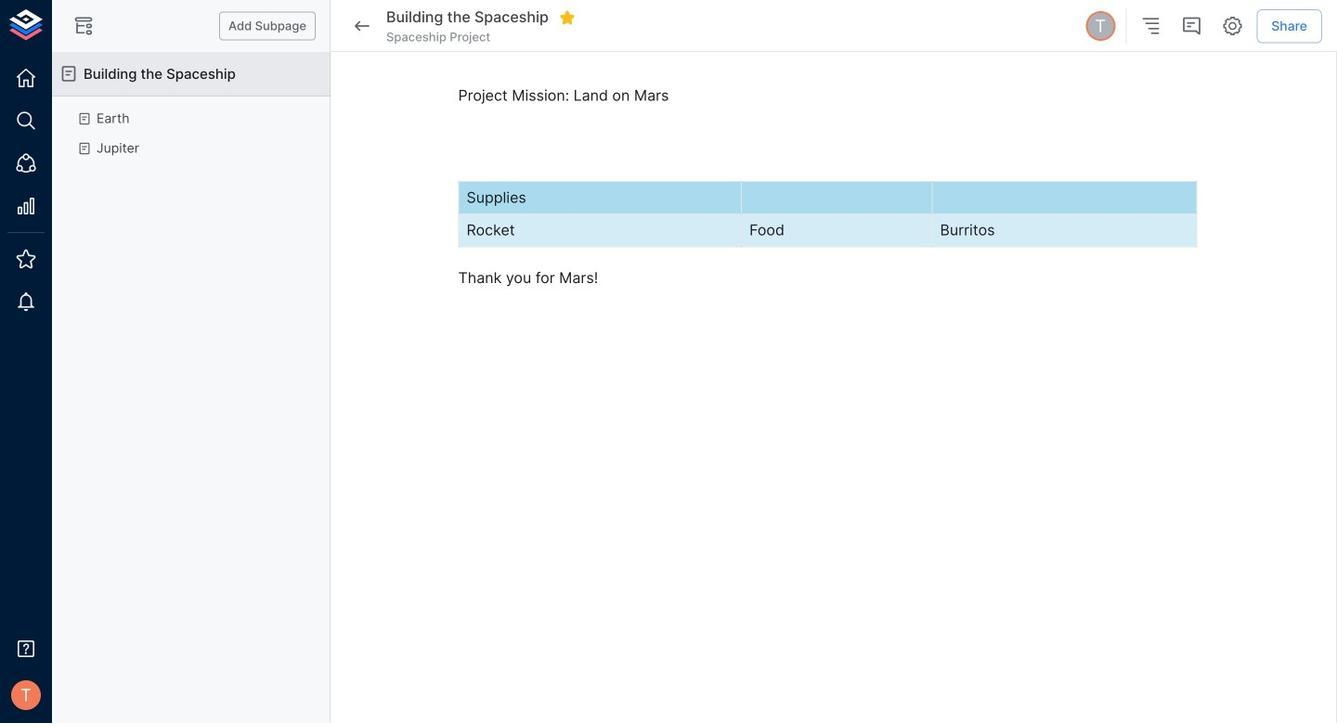 Task type: describe. For each thing, give the bounding box(es) containing it.
table of contents image
[[1140, 15, 1162, 37]]

hide wiki image
[[72, 15, 95, 37]]

go back image
[[351, 15, 373, 37]]



Task type: locate. For each thing, give the bounding box(es) containing it.
settings image
[[1221, 15, 1244, 37]]

comments image
[[1181, 15, 1203, 37]]

remove favorite image
[[559, 9, 576, 26]]



Task type: vqa. For each thing, say whether or not it's contained in the screenshot.
the Show Wiki image
no



